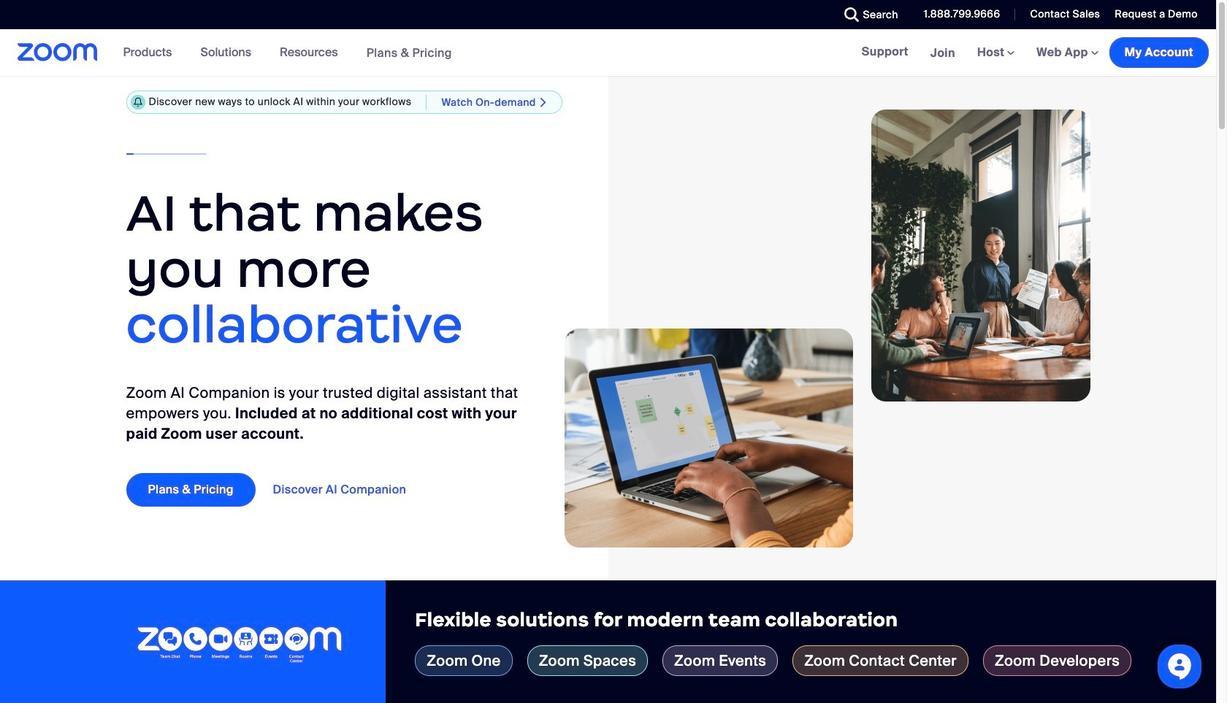 Task type: describe. For each thing, give the bounding box(es) containing it.
right image
[[536, 96, 551, 108]]

meetings navigation
[[862, 29, 1216, 77]]

zoom unified communication platform image
[[138, 628, 342, 666]]

zoom logo image
[[18, 43, 98, 61]]



Task type: locate. For each thing, give the bounding box(es) containing it.
main content
[[0, 29, 1216, 703]]

zoom one tab
[[415, 646, 512, 676]]

product information navigation
[[112, 29, 463, 77]]

tab list
[[415, 646, 1187, 676]]

banner
[[0, 29, 1216, 77]]



Task type: vqa. For each thing, say whether or not it's contained in the screenshot.
menu item
no



